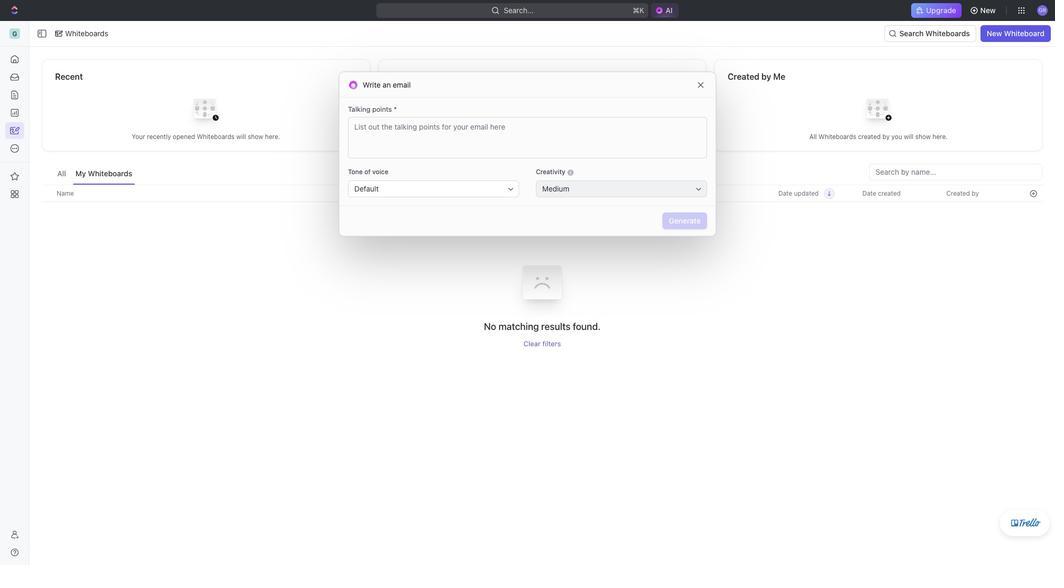 Task type: vqa. For each thing, say whether or not it's contained in the screenshot.
2nd type from right
no



Task type: locate. For each thing, give the bounding box(es) containing it.
2 your from the left
[[479, 133, 493, 141]]

tab list
[[55, 164, 135, 185]]

created
[[728, 72, 760, 81], [947, 189, 971, 197]]

default
[[355, 184, 379, 193]]

date for date updated
[[779, 189, 793, 197]]

matching
[[499, 322, 539, 333]]

0 horizontal spatial created
[[728, 72, 760, 81]]

⌘k
[[633, 6, 645, 15]]

2 here. from the left
[[591, 133, 606, 141]]

new up new whiteboard
[[981, 6, 997, 15]]

0 horizontal spatial will
[[237, 133, 246, 141]]

no matching results found.
[[484, 322, 601, 333]]

your for favorites
[[479, 133, 493, 141]]

1 horizontal spatial here.
[[591, 133, 606, 141]]

favorites
[[392, 72, 428, 81]]

favorited
[[495, 133, 521, 141]]

1 vertical spatial new
[[988, 29, 1003, 38]]

0 horizontal spatial show
[[248, 133, 263, 141]]

upgrade
[[927, 6, 957, 15]]

1 horizontal spatial your
[[479, 133, 493, 141]]

1 horizontal spatial show
[[574, 133, 589, 141]]

name
[[57, 189, 74, 197]]

talking points *
[[348, 105, 397, 113]]

new whiteboard
[[988, 29, 1045, 38]]

your left "favorited"
[[479, 133, 493, 141]]

1 vertical spatial by
[[883, 133, 890, 141]]

new
[[981, 6, 997, 15], [988, 29, 1003, 38]]

0 vertical spatial created
[[859, 133, 881, 141]]

no
[[484, 322, 497, 333]]

1 vertical spatial all
[[57, 169, 66, 178]]

*
[[394, 105, 397, 113]]

1 horizontal spatial will
[[562, 133, 572, 141]]

2 will from the left
[[562, 133, 572, 141]]

created inside button
[[879, 189, 901, 197]]

0 vertical spatial all
[[810, 133, 818, 141]]

will right 'you'
[[905, 133, 914, 141]]

whiteboards up recent
[[65, 29, 108, 38]]

will right no recent whiteboards image
[[237, 133, 246, 141]]

will up "creativity"
[[562, 133, 572, 141]]

your for recent
[[132, 133, 145, 141]]

date for date created
[[863, 189, 877, 197]]

your left the recently
[[132, 133, 145, 141]]

created by me
[[728, 72, 786, 81]]

date inside date created button
[[863, 189, 877, 197]]

2 horizontal spatial here.
[[933, 133, 948, 141]]

opened
[[173, 133, 195, 141]]

generate button
[[663, 213, 708, 230]]

2 date from the left
[[863, 189, 877, 197]]

1 horizontal spatial all
[[810, 133, 818, 141]]

by
[[762, 72, 772, 81], [883, 133, 890, 141], [973, 189, 980, 197]]

no matching results found. table
[[42, 185, 1043, 348]]

all inside button
[[57, 169, 66, 178]]

by down "search by name..." text box
[[973, 189, 980, 197]]

date inside date updated button
[[779, 189, 793, 197]]

new down new button
[[988, 29, 1003, 38]]

by inside no matching results found. table
[[973, 189, 980, 197]]

1 vertical spatial created
[[947, 189, 971, 197]]

1 horizontal spatial by
[[883, 133, 890, 141]]

write an email
[[363, 80, 411, 89]]

date
[[779, 189, 793, 197], [863, 189, 877, 197]]

by left 'you'
[[883, 133, 890, 141]]

default button
[[348, 181, 520, 198]]

0 horizontal spatial date
[[779, 189, 793, 197]]

1 your from the left
[[132, 133, 145, 141]]

2 horizontal spatial show
[[916, 133, 932, 141]]

here.
[[265, 133, 280, 141], [591, 133, 606, 141], [933, 133, 948, 141]]

medium button
[[536, 181, 708, 198]]

row
[[42, 185, 1043, 202]]

created down "search by name..." text box
[[947, 189, 971, 197]]

1 horizontal spatial date
[[863, 189, 877, 197]]

clear filters button
[[524, 340, 561, 348]]

3 here. from the left
[[933, 133, 948, 141]]

1 will from the left
[[237, 133, 246, 141]]

created
[[859, 133, 881, 141], [879, 189, 901, 197]]

updated
[[795, 189, 819, 197]]

all whiteboards created by you will show here.
[[810, 133, 948, 141]]

by left me
[[762, 72, 772, 81]]

0 vertical spatial by
[[762, 72, 772, 81]]

show
[[248, 133, 263, 141], [574, 133, 589, 141], [916, 133, 932, 141]]

created for created by me
[[728, 72, 760, 81]]

0 vertical spatial new
[[981, 6, 997, 15]]

0 vertical spatial created
[[728, 72, 760, 81]]

your
[[132, 133, 145, 141], [479, 133, 493, 141]]

medium button
[[536, 181, 708, 198]]

whiteboards
[[65, 29, 108, 38], [926, 29, 971, 38], [197, 133, 235, 141], [523, 133, 560, 141], [819, 133, 857, 141], [88, 169, 132, 178]]

2 horizontal spatial will
[[905, 133, 914, 141]]

all button
[[55, 164, 69, 185]]

0 horizontal spatial here.
[[265, 133, 280, 141]]

my whiteboards button
[[73, 164, 135, 185]]

results
[[542, 322, 571, 333]]

2 horizontal spatial by
[[973, 189, 980, 197]]

1 vertical spatial created
[[879, 189, 901, 197]]

created left me
[[728, 72, 760, 81]]

1 date from the left
[[779, 189, 793, 197]]

by for created by me
[[762, 72, 772, 81]]

created inside no matching results found. table
[[947, 189, 971, 197]]

tone of voice
[[348, 168, 389, 176]]

will
[[237, 133, 246, 141], [562, 133, 572, 141], [905, 133, 914, 141]]

date updated button
[[773, 185, 835, 202]]

0 horizontal spatial your
[[132, 133, 145, 141]]

2 vertical spatial by
[[973, 189, 980, 197]]

location
[[674, 189, 699, 197]]

medium
[[543, 184, 570, 193]]

0 horizontal spatial by
[[762, 72, 772, 81]]

all
[[810, 133, 818, 141], [57, 169, 66, 178]]

you
[[892, 133, 903, 141]]

found.
[[573, 322, 601, 333]]

whiteboard
[[1005, 29, 1045, 38]]

1 horizontal spatial created
[[947, 189, 971, 197]]

talking
[[348, 105, 371, 113]]

new button
[[966, 2, 1003, 19]]

0 horizontal spatial all
[[57, 169, 66, 178]]



Task type: describe. For each thing, give the bounding box(es) containing it.
date updated
[[779, 189, 819, 197]]

points
[[373, 105, 392, 113]]

whiteboards down upgrade
[[926, 29, 971, 38]]

my whiteboards
[[76, 169, 132, 178]]

default button
[[348, 181, 520, 198]]

creativity
[[536, 168, 568, 176]]

row containing name
[[42, 185, 1043, 202]]

by for created by
[[973, 189, 980, 197]]

Search by name... text field
[[876, 164, 1037, 180]]

clear
[[524, 340, 541, 348]]

no recent whiteboards image
[[185, 91, 227, 133]]

1 show from the left
[[248, 133, 263, 141]]

search...
[[504, 6, 534, 15]]

tone
[[348, 168, 363, 176]]

3 show from the left
[[916, 133, 932, 141]]

of
[[365, 168, 371, 176]]

new for new
[[981, 6, 997, 15]]

my
[[76, 169, 86, 178]]

generate
[[669, 216, 701, 225]]

2 show from the left
[[574, 133, 589, 141]]

write
[[363, 80, 381, 89]]

date created
[[863, 189, 901, 197]]

search
[[900, 29, 924, 38]]

your recently opened whiteboards will show here.
[[132, 133, 280, 141]]

List out the talking points for your email here text field
[[348, 117, 708, 159]]

created by
[[947, 189, 980, 197]]

filters
[[543, 340, 561, 348]]

upgrade link
[[912, 3, 962, 18]]

recent
[[55, 72, 83, 81]]

search whiteboards button
[[885, 25, 977, 42]]

1 here. from the left
[[265, 133, 280, 141]]

whiteboards left no created by me whiteboards image
[[819, 133, 857, 141]]

voice
[[373, 168, 389, 176]]

email
[[393, 80, 411, 89]]

search whiteboards
[[900, 29, 971, 38]]

an
[[383, 80, 391, 89]]

whiteboards right the my
[[88, 169, 132, 178]]

new for new whiteboard
[[988, 29, 1003, 38]]

sidebar navigation
[[0, 21, 29, 566]]

whiteboards right "favorited"
[[523, 133, 560, 141]]

your favorited whiteboards will show here.
[[479, 133, 606, 141]]

me
[[774, 72, 786, 81]]

tab list containing all
[[55, 164, 135, 185]]

whiteboards right opened
[[197, 133, 235, 141]]

all for all
[[57, 169, 66, 178]]

all for all whiteboards created by you will show here.
[[810, 133, 818, 141]]

date created button
[[857, 185, 908, 202]]

no matching results found. row
[[42, 252, 1043, 348]]

no created by me whiteboards image
[[858, 91, 900, 133]]

no data image
[[511, 252, 574, 321]]

recently
[[147, 133, 171, 141]]

new whiteboard button
[[981, 25, 1052, 42]]

no favorited whiteboards image
[[522, 91, 564, 133]]

created for created by
[[947, 189, 971, 197]]

clear filters
[[524, 340, 561, 348]]

3 will from the left
[[905, 133, 914, 141]]



